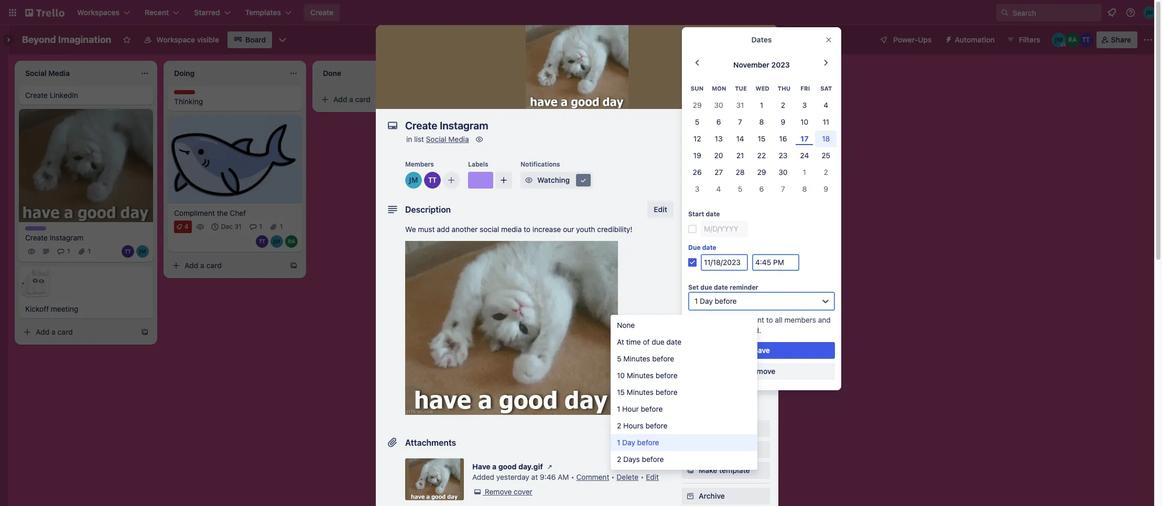 Task type: describe. For each thing, give the bounding box(es) containing it.
2 horizontal spatial jeremy miller (jeremymiller198) image
[[1051, 32, 1066, 47]]

cover
[[744, 90, 766, 99]]

1 horizontal spatial day
[[700, 297, 713, 306]]

start date
[[688, 210, 720, 218]]

filters
[[1019, 35, 1040, 44]]

1 vertical spatial 4 button
[[708, 181, 729, 198]]

mon
[[712, 85, 726, 92]]

edit button
[[648, 201, 674, 218]]

back to home image
[[25, 4, 64, 21]]

22 button
[[751, 147, 772, 164]]

template
[[719, 466, 750, 475]]

20
[[714, 151, 723, 160]]

terry turtle (terryturtle) image left share button
[[1079, 32, 1093, 47]]

2 left hours
[[617, 422, 621, 431]]

28
[[736, 168, 745, 177]]

10 button
[[794, 114, 815, 131]]

1 horizontal spatial 29
[[757, 168, 766, 177]]

1 hour before
[[617, 405, 663, 414]]

thoughts
[[174, 90, 203, 98]]

power-ups inside button
[[893, 35, 932, 44]]

sent
[[750, 316, 764, 325]]

1 vertical spatial 4
[[716, 185, 721, 194]]

this
[[730, 326, 742, 335]]

automation button
[[940, 31, 1001, 48]]

1 vertical spatial 30 button
[[772, 164, 794, 181]]

reminders will be sent to all members and watchers of this card.
[[688, 316, 831, 335]]

power-ups button
[[872, 31, 938, 48]]

13
[[715, 134, 723, 143]]

26 button
[[687, 164, 708, 181]]

0 horizontal spatial list
[[414, 135, 424, 144]]

make template link
[[682, 462, 770, 479]]

sm image for archive link
[[685, 491, 696, 502]]

1 horizontal spatial 7 button
[[772, 181, 794, 198]]

color: bold red, title: "thoughts" element
[[174, 90, 203, 98]]

18 button
[[815, 131, 837, 147]]

0 vertical spatial 5
[[695, 118, 699, 126]]

23 button
[[772, 147, 794, 164]]

dec 31
[[221, 223, 241, 230]]

1 horizontal spatial jeremy miller (jeremymiller198) image
[[270, 235, 283, 248]]

6 for leftmost 6 button
[[716, 118, 721, 126]]

0 horizontal spatial 5 button
[[687, 114, 708, 131]]

dec
[[221, 223, 233, 230]]

beyond imagination
[[22, 34, 111, 45]]

1 vertical spatial ups
[[704, 303, 716, 311]]

before down 2 hours before
[[637, 438, 659, 447]]

before down at time of due date
[[652, 355, 674, 363]]

minutes for 5
[[623, 355, 650, 363]]

custom fields button
[[682, 276, 770, 286]]

sm image for checklist link
[[685, 213, 696, 223]]

tue
[[735, 85, 747, 92]]

31 inside button
[[736, 101, 744, 110]]

2 vertical spatial power-
[[715, 318, 739, 327]]

thinking link
[[174, 96, 296, 107]]

compliment
[[174, 208, 215, 217]]

1 horizontal spatial due
[[700, 284, 712, 292]]

sm image for move "link" at the right
[[685, 424, 696, 434]]

time
[[626, 338, 641, 347]]

16 button
[[772, 131, 794, 147]]

of inside reminders will be sent to all members and watchers of this card.
[[721, 326, 728, 335]]

and
[[818, 316, 831, 325]]

reminders
[[688, 316, 724, 325]]

before down 15 minutes before
[[641, 405, 663, 414]]

1 vertical spatial color: purple, title: none image
[[25, 227, 46, 231]]

8 for the leftmost '8' button
[[759, 118, 764, 126]]

0 vertical spatial to
[[696, 156, 702, 164]]

copy
[[699, 445, 717, 454]]

10 for 10 minutes before
[[617, 371, 625, 380]]

1 vertical spatial 8 button
[[794, 181, 815, 198]]

add inside add button
[[652, 438, 666, 447]]

14 button
[[729, 131, 751, 147]]

11
[[823, 118, 829, 126]]

0 vertical spatial color: purple, title: none image
[[468, 172, 493, 189]]

ruby anderson (rubyanderson7) image
[[285, 235, 298, 248]]

0 horizontal spatial 8 button
[[751, 114, 772, 131]]

0 vertical spatial add a card button
[[317, 91, 434, 108]]

increase
[[532, 225, 561, 234]]

primary element
[[0, 0, 1162, 25]]

1 vertical spatial edit
[[646, 473, 659, 482]]

visible
[[197, 35, 219, 44]]

0 notifications image
[[1105, 6, 1118, 19]]

1 horizontal spatial ups
[[739, 318, 753, 327]]

M/D/YYYY text field
[[701, 254, 748, 271]]

1 vertical spatial 3 button
[[687, 181, 708, 198]]

2 days before
[[617, 455, 664, 464]]

1 vertical spatial labels
[[699, 192, 721, 201]]

have\_a\_good\_day.gif image
[[405, 241, 618, 415]]

ups inside button
[[918, 35, 932, 44]]

cover link
[[730, 86, 772, 103]]

must
[[418, 225, 435, 234]]

yesterday
[[496, 473, 529, 482]]

9 for rightmost '9' button
[[824, 185, 828, 194]]

add a card for create from template… icon
[[36, 328, 73, 337]]

add inside "add another list" 'button'
[[480, 68, 494, 77]]

add button
[[646, 435, 673, 451]]

custom fields
[[699, 276, 748, 285]]

24
[[800, 151, 809, 160]]

sm image for remove cover
[[472, 487, 483, 497]]

6 for 6 button to the right
[[759, 185, 764, 194]]

archive
[[699, 492, 725, 501]]

to inside reminders will be sent to all members and watchers of this card.
[[766, 316, 773, 325]]

attachment
[[699, 255, 739, 264]]

0 horizontal spatial 29
[[693, 101, 702, 110]]

make
[[699, 466, 717, 475]]

0 vertical spatial labels
[[468, 160, 488, 168]]

0 horizontal spatial due
[[652, 338, 664, 347]]

all
[[775, 316, 783, 325]]

we must add another social media to increase our youth credibility!
[[405, 225, 632, 234]]

1 vertical spatial 5
[[738, 185, 742, 194]]

9:46
[[540, 473, 556, 482]]

1 vertical spatial another
[[452, 225, 478, 234]]

1 vertical spatial power-ups
[[682, 303, 716, 311]]

2 vertical spatial 5
[[617, 355, 621, 363]]

0 horizontal spatial 30
[[714, 101, 723, 110]]

move
[[699, 424, 717, 433]]

ruby anderson (rubyanderson7) image
[[1065, 32, 1080, 47]]

0 horizontal spatial 6 button
[[708, 114, 729, 131]]

make template
[[699, 466, 750, 475]]

1 vertical spatial day
[[622, 438, 635, 447]]

create from template… image
[[289, 261, 298, 270]]

at time of due date
[[617, 338, 682, 347]]

1 horizontal spatial 1 day before
[[695, 297, 737, 306]]

2 down the thu
[[781, 101, 785, 110]]

last month image
[[691, 57, 703, 69]]

2 hours before
[[617, 422, 667, 431]]

1 horizontal spatial 3 button
[[794, 97, 815, 114]]

sm image right media
[[474, 134, 485, 145]]

fields
[[728, 276, 748, 285]]

in list social media
[[406, 135, 469, 144]]

delete
[[617, 473, 639, 482]]

add to card
[[682, 156, 718, 164]]

have a good day.gif
[[472, 462, 543, 471]]

hour
[[622, 405, 639, 414]]

another inside "add another list" 'button'
[[496, 68, 523, 77]]

minutes for 10
[[627, 371, 654, 380]]

remove cover link
[[472, 487, 532, 497]]

before up 15 minutes before
[[656, 371, 678, 380]]

workspace
[[156, 35, 195, 44]]

31 inside checkbox
[[235, 223, 241, 230]]

days
[[623, 455, 640, 464]]

next month image
[[820, 57, 833, 69]]

open information menu image
[[1125, 7, 1136, 18]]

2 down the 25 "button" at the right top of the page
[[824, 168, 828, 177]]

0 horizontal spatial 2 button
[[772, 97, 794, 114]]

15 for 15
[[758, 134, 766, 143]]

good
[[498, 462, 517, 471]]

12
[[693, 134, 701, 143]]

1 vertical spatial jeremy miller (jeremymiller198) image
[[405, 172, 422, 189]]

19
[[693, 151, 701, 160]]

create linkedin link
[[25, 90, 147, 101]]

1 horizontal spatial 9 button
[[815, 181, 837, 198]]

0 horizontal spatial 7 button
[[729, 114, 751, 131]]

minutes for 15
[[627, 388, 654, 397]]

sm image for 'members' link
[[685, 171, 696, 181]]

remove button
[[688, 363, 835, 380]]

0 horizontal spatial members
[[405, 160, 434, 168]]

customize views image
[[277, 35, 288, 45]]

1 horizontal spatial 6 button
[[751, 181, 772, 198]]

25
[[822, 151, 830, 160]]

comment
[[576, 473, 609, 482]]

1 vertical spatial of
[[643, 338, 650, 347]]

be
[[739, 316, 748, 325]]

add power-ups link
[[682, 315, 770, 331]]

1 horizontal spatial 7
[[781, 185, 785, 194]]

1 vertical spatial to
[[524, 225, 530, 234]]

1 horizontal spatial 1 button
[[794, 164, 815, 181]]

watching
[[537, 176, 570, 185]]

2 horizontal spatial add a card
[[333, 95, 371, 104]]

sm image for make template
[[685, 465, 696, 476]]

attachment button
[[682, 252, 770, 268]]

add a card for create from template… image
[[185, 261, 222, 270]]

sm image for watching
[[524, 175, 534, 186]]

1 vertical spatial 30
[[779, 168, 788, 177]]

show menu image
[[1143, 35, 1153, 45]]

reminder
[[730, 284, 758, 292]]

add another list
[[480, 68, 535, 77]]

1 vertical spatial 5 button
[[729, 181, 751, 198]]



Task type: vqa. For each thing, say whether or not it's contained in the screenshot.
the rightmost 7 button
yes



Task type: locate. For each thing, give the bounding box(es) containing it.
at
[[617, 338, 624, 347]]

10 up 17 at the top right of page
[[801, 118, 808, 126]]

workspace visible
[[156, 35, 219, 44]]

sm image right watching on the left of page
[[578, 175, 589, 186]]

terry turtle (terryturtle) image down create instagram link
[[122, 246, 134, 258]]

we
[[405, 225, 416, 234]]

2 horizontal spatial to
[[766, 316, 773, 325]]

0 horizontal spatial 15
[[617, 388, 625, 397]]

sm image inside archive link
[[685, 491, 696, 502]]

checklist link
[[682, 210, 770, 226]]

0 horizontal spatial dates
[[699, 234, 719, 243]]

sm image for cover link
[[733, 89, 744, 100]]

10
[[801, 118, 808, 126], [617, 371, 625, 380]]

2 left days
[[617, 455, 621, 464]]

0 horizontal spatial 5
[[617, 355, 621, 363]]

7 button up 14
[[729, 114, 751, 131]]

save button
[[688, 342, 835, 359]]

30 button down 23
[[772, 164, 794, 181]]

4 button
[[815, 97, 837, 114], [708, 181, 729, 198]]

to up 26
[[696, 156, 702, 164]]

color: purple, title: none image right add members to card image
[[468, 172, 493, 189]]

0 vertical spatial 4 button
[[815, 97, 837, 114]]

7
[[738, 118, 742, 126], [781, 185, 785, 194]]

before up edit link
[[642, 455, 664, 464]]

create instagram
[[25, 233, 83, 242]]

1 horizontal spatial 31
[[736, 101, 744, 110]]

2 horizontal spatial 4
[[824, 101, 828, 110]]

15 up hour
[[617, 388, 625, 397]]

7 button down '23' button
[[772, 181, 794, 198]]

1 vertical spatial 8
[[802, 185, 807, 194]]

1 horizontal spatial 3
[[802, 101, 807, 110]]

thoughts thinking
[[174, 90, 203, 106]]

at
[[531, 473, 538, 482]]

0 horizontal spatial 10
[[617, 371, 625, 380]]

media
[[448, 135, 469, 144]]

labels
[[468, 160, 488, 168], [699, 192, 721, 201]]

board link
[[228, 31, 272, 48]]

1 vertical spatial add a card button
[[168, 257, 285, 274]]

sm image left make
[[685, 465, 696, 476]]

15 minutes before
[[617, 388, 678, 397]]

0 vertical spatial 1 button
[[751, 97, 772, 114]]

0 vertical spatial minutes
[[623, 355, 650, 363]]

31 down tue
[[736, 101, 744, 110]]

0 horizontal spatial 4
[[185, 223, 189, 230]]

add a card button down dec 31 checkbox
[[168, 257, 285, 274]]

minutes down 5 minutes before
[[627, 371, 654, 380]]

day
[[700, 297, 713, 306], [622, 438, 635, 447]]

3 down the fri
[[802, 101, 807, 110]]

8
[[759, 118, 764, 126], [802, 185, 807, 194]]

1 horizontal spatial power-ups
[[893, 35, 932, 44]]

0 horizontal spatial power-ups
[[682, 303, 716, 311]]

Dec 31 checkbox
[[208, 221, 245, 233]]

3 button down the fri
[[794, 97, 815, 114]]

2 vertical spatial 4
[[185, 223, 189, 230]]

share
[[1111, 35, 1131, 44]]

due right set
[[700, 284, 712, 292]]

edit
[[654, 205, 667, 214], [646, 473, 659, 482]]

added
[[472, 473, 494, 482]]

power- inside button
[[893, 35, 918, 44]]

sat
[[820, 85, 832, 92]]

6 up 13
[[716, 118, 721, 126]]

create for create instagram
[[25, 233, 48, 242]]

youth
[[576, 225, 595, 234]]

30 button down mon
[[708, 97, 729, 114]]

sm image left checklist
[[685, 213, 696, 223]]

None text field
[[400, 116, 746, 135]]

1 vertical spatial 3
[[695, 185, 700, 194]]

of left "this"
[[721, 326, 728, 335]]

create linkedin
[[25, 91, 78, 100]]

added yesterday at 9:46 am
[[472, 473, 569, 482]]

sm image left the archive
[[685, 491, 696, 502]]

29 button down 22
[[751, 164, 772, 181]]

add inside add power-ups link
[[699, 318, 713, 327]]

9 for topmost '9' button
[[781, 118, 785, 126]]

2 horizontal spatial ups
[[918, 35, 932, 44]]

sm image inside 'members' link
[[685, 171, 696, 181]]

remove
[[748, 367, 775, 376], [485, 487, 512, 496]]

3 button down 26
[[687, 181, 708, 198]]

1 vertical spatial automation
[[682, 345, 718, 353]]

have
[[472, 462, 490, 471]]

0 horizontal spatial 3
[[695, 185, 700, 194]]

0 horizontal spatial 4 button
[[708, 181, 729, 198]]

edit left start
[[654, 205, 667, 214]]

0 vertical spatial ups
[[918, 35, 932, 44]]

30 down mon
[[714, 101, 723, 110]]

watchers
[[688, 326, 719, 335]]

notifications
[[521, 160, 560, 168]]

0 horizontal spatial to
[[524, 225, 530, 234]]

add
[[437, 225, 450, 234]]

instagram
[[50, 233, 83, 242]]

10 down 5 minutes before
[[617, 371, 625, 380]]

add a card button up in
[[317, 91, 434, 108]]

0 vertical spatial 3
[[802, 101, 807, 110]]

15 inside button
[[758, 134, 766, 143]]

Search field
[[1009, 5, 1101, 20]]

1 horizontal spatial 10
[[801, 118, 808, 126]]

0 vertical spatial 6
[[716, 118, 721, 126]]

sm image down added
[[472, 487, 483, 497]]

4 up 11
[[824, 101, 828, 110]]

Board name text field
[[17, 31, 117, 48]]

1 horizontal spatial to
[[696, 156, 702, 164]]

sm image up 9:46 at the bottom left of page
[[545, 462, 555, 472]]

0 horizontal spatial 31
[[235, 223, 241, 230]]

1 horizontal spatial power-
[[715, 318, 739, 327]]

meeting
[[51, 305, 78, 314]]

0 vertical spatial 9 button
[[772, 114, 794, 131]]

10 inside button
[[801, 118, 808, 126]]

Add time text field
[[752, 254, 799, 271]]

1 vertical spatial remove
[[485, 487, 512, 496]]

add members to card image
[[447, 175, 456, 186]]

to
[[696, 156, 702, 164], [524, 225, 530, 234], [766, 316, 773, 325]]

1 horizontal spatial 4 button
[[815, 97, 837, 114]]

10 for 10
[[801, 118, 808, 126]]

of right time
[[643, 338, 650, 347]]

0 vertical spatial 4
[[824, 101, 828, 110]]

0 horizontal spatial add a card button
[[19, 324, 136, 341]]

1 vertical spatial 1 day before
[[617, 438, 659, 447]]

9 button up 16
[[772, 114, 794, 131]]

sm image inside cover link
[[733, 89, 744, 100]]

2 vertical spatial ups
[[739, 318, 753, 327]]

before up add button at bottom right
[[646, 422, 667, 431]]

sm image for labels
[[685, 192, 696, 202]]

before
[[715, 297, 737, 306], [652, 355, 674, 363], [656, 371, 678, 380], [656, 388, 678, 397], [641, 405, 663, 414], [646, 422, 667, 431], [637, 438, 659, 447], [642, 455, 664, 464]]

move link
[[682, 420, 770, 437]]

thinking
[[174, 97, 203, 106]]

29 button
[[687, 97, 708, 114], [751, 164, 772, 181]]

11 button
[[815, 114, 837, 131]]

1 vertical spatial 2 button
[[815, 164, 837, 181]]

a
[[349, 95, 353, 104], [200, 261, 204, 270], [51, 328, 56, 337], [492, 462, 497, 471]]

0 horizontal spatial 9 button
[[772, 114, 794, 131]]

0 horizontal spatial 1 day before
[[617, 438, 659, 447]]

labels down media
[[468, 160, 488, 168]]

22
[[757, 151, 766, 160]]

due up 5 minutes before
[[652, 338, 664, 347]]

jeremy miller (jeremymiller198) image right 'open information menu' image
[[1143, 6, 1156, 19]]

set due date reminder
[[688, 284, 758, 292]]

create instagram link
[[25, 233, 147, 243]]

sm image inside automation button
[[940, 31, 955, 46]]

add a card button down kickoff meeting link
[[19, 324, 136, 341]]

18
[[822, 134, 830, 143]]

to left all
[[766, 316, 773, 325]]

5 down the at
[[617, 355, 621, 363]]

due date
[[688, 244, 716, 252]]

compliment the chef link
[[174, 208, 296, 218]]

sm image inside move "link"
[[685, 424, 696, 434]]

november
[[733, 60, 770, 69]]

0 vertical spatial of
[[721, 326, 728, 335]]

0 vertical spatial 7 button
[[729, 114, 751, 131]]

1 button down 24
[[794, 164, 815, 181]]

0 horizontal spatial 3 button
[[687, 181, 708, 198]]

terry turtle (terryturtle) image left add members to card image
[[424, 172, 441, 189]]

before down 10 minutes before
[[656, 388, 678, 397]]

10 minutes before
[[617, 371, 678, 380]]

will
[[726, 316, 737, 325]]

2 vertical spatial to
[[766, 316, 773, 325]]

2
[[781, 101, 785, 110], [824, 168, 828, 177], [617, 422, 621, 431], [617, 455, 621, 464]]

members inside 'members' link
[[699, 171, 731, 180]]

5 button up 12
[[687, 114, 708, 131]]

30
[[714, 101, 723, 110], [779, 168, 788, 177]]

delete link
[[617, 473, 639, 482]]

15
[[758, 134, 766, 143], [617, 388, 625, 397]]

watching button
[[521, 172, 593, 189]]

7 down '23' button
[[781, 185, 785, 194]]

7 down 31 button
[[738, 118, 742, 126]]

0 horizontal spatial labels
[[468, 160, 488, 168]]

create for create linkedin
[[25, 91, 48, 100]]

30 button
[[708, 97, 729, 114], [772, 164, 794, 181]]

color: purple, title: none image up create instagram
[[25, 227, 46, 231]]

1 vertical spatial 6
[[759, 185, 764, 194]]

jeremy miller (jeremymiller198) image up description on the top of the page
[[405, 172, 422, 189]]

5 up 12
[[695, 118, 699, 126]]

none
[[617, 321, 635, 330]]

21 button
[[729, 147, 751, 164]]

1 horizontal spatial jeremy miller (jeremymiller198) image
[[1143, 6, 1156, 19]]

29 down 22 button at the right
[[757, 168, 766, 177]]

5
[[695, 118, 699, 126], [738, 185, 742, 194], [617, 355, 621, 363]]

remove for remove cover
[[485, 487, 512, 496]]

9 button down the 25 "button" at the right top of the page
[[815, 181, 837, 198]]

remove down the save button
[[748, 367, 775, 376]]

30 down '23' button
[[779, 168, 788, 177]]

15 for 15 minutes before
[[617, 388, 625, 397]]

credibility!
[[597, 225, 632, 234]]

minutes up 1 hour before
[[627, 388, 654, 397]]

sm image down "add to card"
[[685, 171, 696, 181]]

2 vertical spatial add a card
[[36, 328, 73, 337]]

automation down watchers
[[682, 345, 718, 353]]

star or unstar board image
[[123, 36, 131, 44]]

sm image left the copy
[[685, 445, 696, 455]]

8 up the 15 button on the right
[[759, 118, 764, 126]]

1 horizontal spatial members
[[699, 171, 731, 180]]

close popover image
[[825, 36, 833, 44]]

5 button
[[687, 114, 708, 131], [729, 181, 751, 198]]

0 horizontal spatial power-
[[682, 303, 704, 311]]

compliment the chef
[[174, 208, 246, 217]]

dates up due date
[[699, 234, 719, 243]]

2 button down 25
[[815, 164, 837, 181]]

1 day before up 2 days before
[[617, 438, 659, 447]]

jeremy miller (jeremymiller198) image
[[1143, 6, 1156, 19], [405, 172, 422, 189]]

1 vertical spatial 7 button
[[772, 181, 794, 198]]

1 day before
[[695, 297, 737, 306], [617, 438, 659, 447]]

automation inside button
[[955, 35, 995, 44]]

1 button down wed
[[751, 97, 772, 114]]

0 horizontal spatial add a card
[[36, 328, 73, 337]]

sm image inside make template "link"
[[685, 465, 696, 476]]

9
[[781, 118, 785, 126], [824, 185, 828, 194]]

13 button
[[708, 131, 729, 147]]

dates up november 2023
[[751, 35, 772, 44]]

to right media
[[524, 225, 530, 234]]

list inside 'button'
[[525, 68, 535, 77]]

day up reminders
[[700, 297, 713, 306]]

0 horizontal spatial color: purple, title: none image
[[25, 227, 46, 231]]

31 button
[[729, 97, 751, 114]]

0 vertical spatial 31
[[736, 101, 744, 110]]

dates inside button
[[699, 234, 719, 243]]

1 vertical spatial 9
[[824, 185, 828, 194]]

0 horizontal spatial 30 button
[[708, 97, 729, 114]]

9 up 16
[[781, 118, 785, 126]]

0 horizontal spatial jeremy miller (jeremymiller198) image
[[136, 246, 149, 258]]

add a card button for create from template… icon
[[19, 324, 136, 341]]

remove down yesterday
[[485, 487, 512, 496]]

1 vertical spatial 31
[[235, 223, 241, 230]]

21
[[736, 151, 744, 160]]

1 horizontal spatial automation
[[955, 35, 995, 44]]

sm image right 'power-ups' button
[[940, 31, 955, 46]]

M/D/YYYY text field
[[701, 221, 748, 238]]

create inside button
[[310, 8, 333, 17]]

29 down sun
[[693, 101, 702, 110]]

6 button up 13
[[708, 114, 729, 131]]

1 horizontal spatial color: purple, title: none image
[[468, 172, 493, 189]]

november 2023
[[733, 60, 790, 69]]

15 button
[[751, 131, 772, 147]]

sm image left move
[[685, 424, 696, 434]]

31 right dec
[[235, 223, 241, 230]]

0 vertical spatial 8
[[759, 118, 764, 126]]

9 down the 25 "button" at the right top of the page
[[824, 185, 828, 194]]

card.
[[744, 326, 761, 335]]

sm image inside labels link
[[685, 192, 696, 202]]

4 down compliment
[[185, 223, 189, 230]]

remove inside button
[[748, 367, 775, 376]]

our
[[563, 225, 574, 234]]

1 day before down set due date reminder
[[695, 297, 737, 306]]

jeremy miller (jeremymiller198) image inside primary element
[[1143, 6, 1156, 19]]

sm image for automation
[[940, 31, 955, 46]]

sm image down notifications
[[524, 175, 534, 186]]

automation
[[955, 35, 995, 44], [682, 345, 718, 353]]

1 horizontal spatial 9
[[824, 185, 828, 194]]

social media link
[[426, 135, 469, 144]]

add a card button for create from template… image
[[168, 257, 285, 274]]

5 button down 28
[[729, 181, 751, 198]]

terry turtle (terryturtle) image left ruby anderson (rubyanderson7) icon
[[256, 235, 268, 248]]

search image
[[1001, 8, 1009, 17]]

sm image right mon
[[733, 89, 744, 100]]

1 horizontal spatial 29 button
[[751, 164, 772, 181]]

create from template… image
[[140, 328, 149, 337]]

sm image inside checklist link
[[685, 213, 696, 223]]

remove for remove
[[748, 367, 775, 376]]

share button
[[1096, 31, 1137, 48]]

0 vertical spatial 8 button
[[751, 114, 772, 131]]

0 vertical spatial 2 button
[[772, 97, 794, 114]]

17
[[801, 134, 809, 143]]

0 vertical spatial 7
[[738, 118, 742, 126]]

0 horizontal spatial 6
[[716, 118, 721, 126]]

sm image
[[940, 31, 955, 46], [524, 175, 534, 186], [685, 192, 696, 202], [685, 465, 696, 476], [472, 487, 483, 497]]

before down set due date reminder
[[715, 297, 737, 306]]

color: purple, title: none image
[[468, 172, 493, 189], [25, 227, 46, 231]]

0 horizontal spatial remove
[[485, 487, 512, 496]]

0 vertical spatial 29 button
[[687, 97, 708, 114]]

0 vertical spatial another
[[496, 68, 523, 77]]

1 vertical spatial create
[[25, 91, 48, 100]]

labels up start date at right top
[[699, 192, 721, 201]]

edit inside button
[[654, 205, 667, 214]]

1 horizontal spatial 15
[[758, 134, 766, 143]]

sm image inside watching button
[[578, 175, 589, 186]]

0 vertical spatial dates
[[751, 35, 772, 44]]

sm image for the 'copy' link
[[685, 445, 696, 455]]

4 button down the 27
[[708, 181, 729, 198]]

3 down 26 button
[[695, 185, 700, 194]]

add another list button
[[461, 61, 604, 84]]

0 vertical spatial day
[[700, 297, 713, 306]]

26
[[693, 168, 702, 177]]

jeremy miller (jeremymiller198) image
[[1051, 32, 1066, 47], [270, 235, 283, 248], [136, 246, 149, 258]]

automation left the filters button on the top right of the page
[[955, 35, 995, 44]]

sm image inside watching button
[[524, 175, 534, 186]]

0 vertical spatial jeremy miller (jeremymiller198) image
[[1143, 6, 1156, 19]]

0 horizontal spatial another
[[452, 225, 478, 234]]

sm image inside the 'copy' link
[[685, 445, 696, 455]]

create for create
[[310, 8, 333, 17]]

create button
[[304, 4, 340, 21]]

0 vertical spatial 9
[[781, 118, 785, 126]]

edit down 2 days before
[[646, 473, 659, 482]]

5 minutes before
[[617, 355, 674, 363]]

6 button
[[708, 114, 729, 131], [751, 181, 772, 198]]

8 for bottom '8' button
[[802, 185, 807, 194]]

8 down 24 button
[[802, 185, 807, 194]]

day up days
[[622, 438, 635, 447]]

24 button
[[794, 147, 815, 164]]

1 vertical spatial 7
[[781, 185, 785, 194]]

4 down 'members' link
[[716, 185, 721, 194]]

1 vertical spatial 29 button
[[751, 164, 772, 181]]

4 button up 11
[[815, 97, 837, 114]]

sm image
[[733, 89, 744, 100], [474, 134, 485, 145], [685, 171, 696, 181], [578, 175, 589, 186], [685, 213, 696, 223], [685, 424, 696, 434], [685, 445, 696, 455], [545, 462, 555, 472], [685, 491, 696, 502]]

terry turtle (terryturtle) image
[[1079, 32, 1093, 47], [424, 172, 441, 189], [256, 235, 268, 248], [122, 246, 134, 258]]

linkedin
[[50, 91, 78, 100]]

15 up 22
[[758, 134, 766, 143]]



